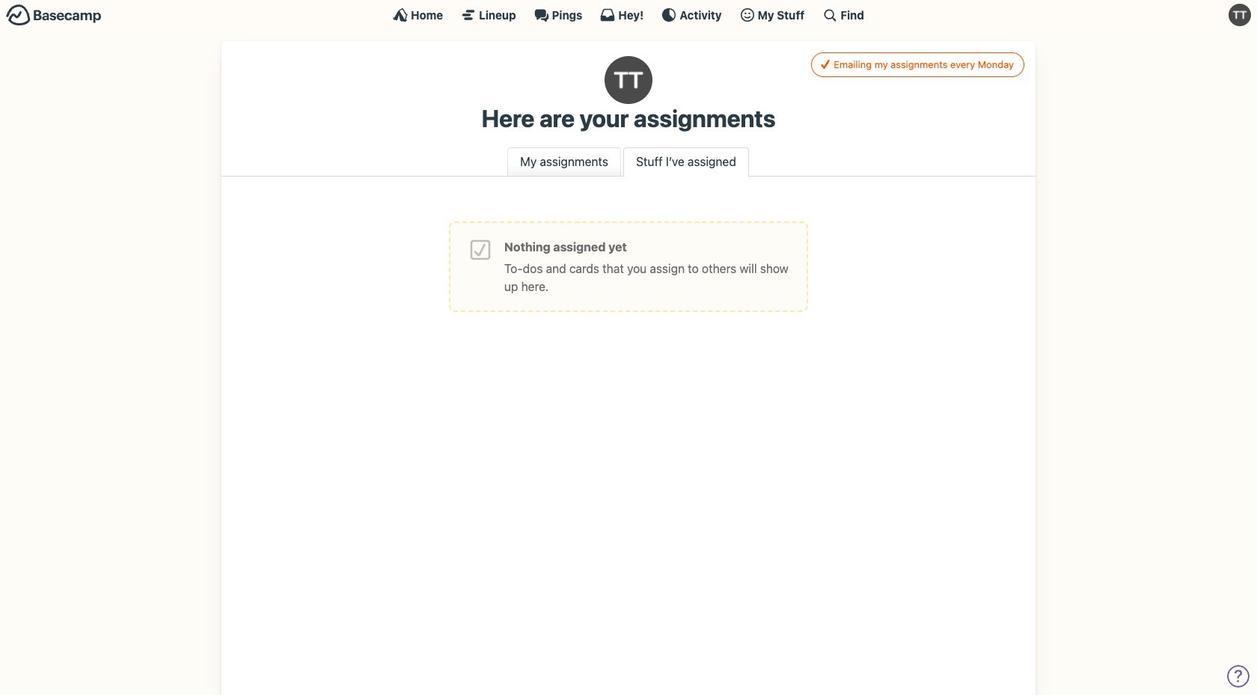 Task type: describe. For each thing, give the bounding box(es) containing it.
terry turtle image
[[1229, 4, 1252, 26]]



Task type: locate. For each thing, give the bounding box(es) containing it.
main element
[[0, 0, 1258, 29]]

terry turtle image
[[605, 56, 653, 104]]

switch accounts image
[[6, 4, 102, 27]]

keyboard shortcut: ⌘ + / image
[[823, 7, 838, 22]]



Task type: vqa. For each thing, say whether or not it's contained in the screenshot.
Terry Turtle image
yes



